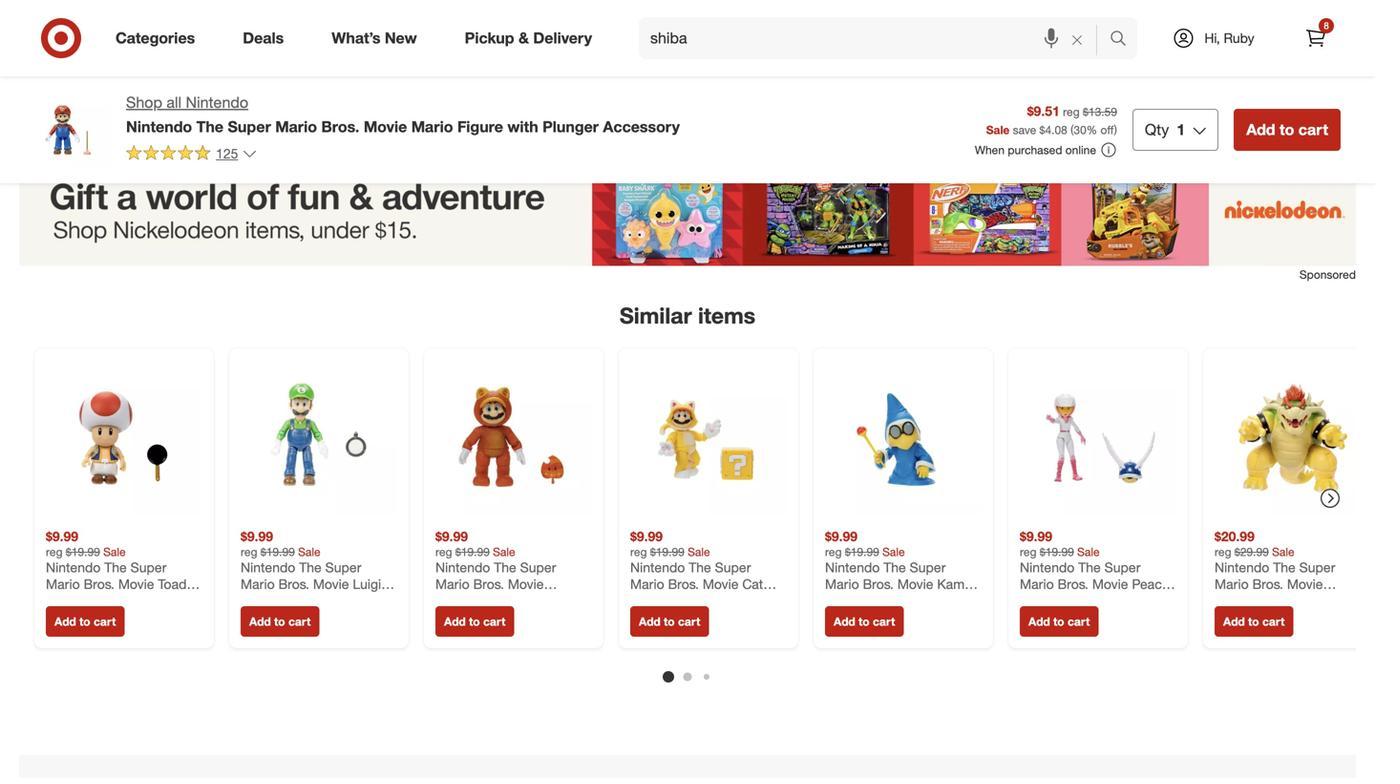 Task type: locate. For each thing, give the bounding box(es) containing it.
when purchased online
[[975, 143, 1097, 157]]

super for nintendo the super mario bros. movie peach action figure
[[1105, 559, 1141, 576]]

categories link
[[99, 17, 219, 59]]

add for nintendo the super mario bros. movie peach action figure image
[[1029, 615, 1051, 629]]

$9.99 inside $9.99 reg $19.99 sale nintendo the super mario bros. movie peach action figure
[[1020, 528, 1053, 545]]

the for nintendo the super mario bros. movie peach action figure
[[1079, 559, 1101, 576]]

6 $19.99 from the left
[[1040, 545, 1075, 559]]

add for nintendo the super mario bros. movie cat mario action figure image
[[639, 615, 661, 629]]

figure inside $9.99 reg $19.99 sale nintendo the super mario bros. movie kamek action figure
[[867, 593, 904, 610]]

action for nintendo the super mario bros. movie kamek action figure
[[825, 593, 864, 610]]

ruby
[[1224, 30, 1255, 46]]

sale inside $9.99 reg $19.99 sale nintendo the super mario bros. movie peach action figure
[[1078, 545, 1100, 559]]

action right cat
[[825, 593, 864, 610]]

30
[[1074, 123, 1087, 137]]

similar items
[[620, 302, 756, 329]]

to for nintendo the super mario bros. movie cat mario action figure image
[[664, 615, 675, 629]]

figure inside shop all nintendo nintendo the super mario bros. movie mario figure with plunger accessory
[[458, 117, 503, 136]]

the inside $9.99 reg $19.99 sale nintendo the super mario bros. movie kamek action figure
[[884, 559, 906, 576]]

1 horizontal spatial $9.99 reg $19.99 sale
[[241, 528, 321, 559]]

kamek
[[937, 576, 979, 593]]

figure
[[458, 117, 503, 136], [710, 593, 747, 610], [867, 593, 904, 610], [1062, 593, 1099, 610]]

movie for nintendo the super mario bros. movie kamek action figure
[[898, 576, 934, 593]]

search
[[1101, 31, 1147, 49]]

nintendo the super mario bros. movie kamek action figure image
[[825, 360, 982, 517]]

5 $9.99 from the left
[[825, 528, 858, 545]]

125 link
[[126, 144, 257, 166]]

2 horizontal spatial $9.99 reg $19.99 sale
[[436, 528, 515, 559]]

cart for nintendo the super mario bros. movie kamek action figure image in the right of the page
[[873, 615, 895, 629]]

8 link
[[1295, 17, 1337, 59]]

5 $19.99 from the left
[[845, 545, 880, 559]]

$20.99 reg $29.99 sale
[[1215, 528, 1295, 559]]

movie inside the $9.99 reg $19.99 sale nintendo the super mario bros. movie cat mario action figure
[[703, 576, 739, 593]]

$9.99 reg $19.99 sale
[[46, 528, 126, 559], [241, 528, 321, 559], [436, 528, 515, 559]]

bros. left kamek in the right of the page
[[863, 576, 894, 593]]

advertisement region
[[19, 155, 1357, 267]]

qty
[[1145, 120, 1170, 139]]

cart
[[1299, 120, 1329, 139], [94, 615, 116, 629], [288, 615, 311, 629], [483, 615, 506, 629], [678, 615, 701, 629], [873, 615, 895, 629], [1068, 615, 1090, 629], [1263, 615, 1285, 629]]

super inside the $9.99 reg $19.99 sale nintendo the super mario bros. movie cat mario action figure
[[715, 559, 751, 576]]

2 $9.99 reg $19.99 sale from the left
[[241, 528, 321, 559]]

movie inside $9.99 reg $19.99 sale nintendo the super mario bros. movie peach action figure
[[1093, 576, 1129, 593]]

add
[[1247, 120, 1276, 139], [54, 615, 76, 629], [249, 615, 271, 629], [444, 615, 466, 629], [639, 615, 661, 629], [834, 615, 856, 629], [1029, 615, 1051, 629], [1224, 615, 1246, 629]]

movie for nintendo the super mario bros. movie cat mario action figure
[[703, 576, 739, 593]]

nintendo the super mario bros. movie tanooki mario action figure image
[[436, 360, 592, 517]]

nintendo inside the $9.99 reg $19.99 sale nintendo the super mario bros. movie cat mario action figure
[[631, 559, 685, 576]]

%
[[1087, 123, 1098, 137]]

add to cart for nintendo the super mario bros. movie luigi figure with flashlight accessory image
[[249, 615, 311, 629]]

0 horizontal spatial action
[[668, 593, 706, 610]]

bros. down 'what's'
[[321, 117, 360, 136]]

add for nintendo the super mario bros. movie luigi figure with flashlight accessory image
[[249, 615, 271, 629]]

what's new
[[332, 29, 417, 47]]

deals
[[243, 29, 284, 47]]

movie left cat
[[703, 576, 739, 593]]

figure inside $9.99 reg $19.99 sale nintendo the super mario bros. movie peach action figure
[[1062, 593, 1099, 610]]

action right kamek in the right of the page
[[1020, 593, 1058, 610]]

action inside the $9.99 reg $19.99 sale nintendo the super mario bros. movie cat mario action figure
[[668, 593, 706, 610]]

$19.99 inside $9.99 reg $19.99 sale nintendo the super mario bros. movie peach action figure
[[1040, 545, 1075, 559]]

to for nintendo the super mario bros. movie peach action figure image
[[1054, 615, 1065, 629]]

to for nintendo the super mario bros. movie kamek action figure image in the right of the page
[[859, 615, 870, 629]]

reg inside $9.51 reg $13.59 sale save $ 4.08 ( 30 % off )
[[1063, 105, 1080, 119]]

bros. inside the $9.99 reg $19.99 sale nintendo the super mario bros. movie cat mario action figure
[[668, 576, 699, 593]]

cart for nintendo the super mario bros. movie cat mario action figure image
[[678, 615, 701, 629]]

4 $19.99 from the left
[[650, 545, 685, 559]]

deals link
[[227, 17, 308, 59]]

1 action from the left
[[668, 593, 706, 610]]

movie down what's new link in the left of the page
[[364, 117, 407, 136]]

the inside $9.99 reg $19.99 sale nintendo the super mario bros. movie peach action figure
[[1079, 559, 1101, 576]]

0 horizontal spatial $9.99 reg $19.99 sale
[[46, 528, 126, 559]]

to for the nintendo the super mario bros. movie bowser figure with fire breathing effect image
[[1249, 615, 1260, 629]]

What can we help you find? suggestions appear below search field
[[639, 17, 1115, 59]]

2 horizontal spatial action
[[1020, 593, 1058, 610]]

nintendo inside $9.99 reg $19.99 sale nintendo the super mario bros. movie peach action figure
[[1020, 559, 1075, 576]]

nintendo for nintendo the super mario bros. movie kamek action figure
[[825, 559, 880, 576]]

sale
[[987, 123, 1010, 137], [103, 545, 126, 559], [298, 545, 321, 559], [493, 545, 515, 559], [688, 545, 710, 559], [883, 545, 905, 559], [1078, 545, 1100, 559], [1273, 545, 1295, 559]]

action inside $9.99 reg $19.99 sale nintendo the super mario bros. movie peach action figure
[[1020, 593, 1058, 610]]

the up 125
[[196, 117, 224, 136]]

cart for the nintendo the super mario bros. movie bowser figure with fire breathing effect image
[[1263, 615, 1285, 629]]

hi, ruby
[[1205, 30, 1255, 46]]

add to cart for nintendo the super mario bros. movie tanooki mario action figure image
[[444, 615, 506, 629]]

the for nintendo the super mario bros. movie cat mario action figure
[[689, 559, 711, 576]]

online
[[1066, 143, 1097, 157]]

2 action from the left
[[825, 593, 864, 610]]

nintendo
[[186, 93, 248, 112], [126, 117, 192, 136], [631, 559, 685, 576], [825, 559, 880, 576], [1020, 559, 1075, 576]]

4 $9.99 from the left
[[631, 528, 663, 545]]

super inside $9.99 reg $19.99 sale nintendo the super mario bros. movie peach action figure
[[1105, 559, 1141, 576]]

$
[[1040, 123, 1046, 137]]

hi,
[[1205, 30, 1221, 46]]

add to cart button for nintendo the super mario bros. movie kamek action figure image in the right of the page
[[825, 607, 904, 637]]

bros. inside $9.99 reg $19.99 sale nintendo the super mario bros. movie peach action figure
[[1058, 576, 1089, 593]]

with
[[508, 117, 539, 136]]

add to cart
[[1247, 120, 1329, 139], [54, 615, 116, 629], [249, 615, 311, 629], [444, 615, 506, 629], [639, 615, 701, 629], [834, 615, 895, 629], [1029, 615, 1090, 629], [1224, 615, 1285, 629]]

action for nintendo the super mario bros. movie peach action figure
[[1020, 593, 1058, 610]]

sale inside the $9.99 reg $19.99 sale nintendo the super mario bros. movie cat mario action figure
[[688, 545, 710, 559]]

bros. left peach
[[1058, 576, 1089, 593]]

to for nintendo the super mario bros. movie toad figure with frying pan accessory image
[[79, 615, 90, 629]]

$19.99
[[66, 545, 100, 559], [261, 545, 295, 559], [456, 545, 490, 559], [650, 545, 685, 559], [845, 545, 880, 559], [1040, 545, 1075, 559]]

movie
[[364, 117, 407, 136], [703, 576, 739, 593], [898, 576, 934, 593], [1093, 576, 1129, 593]]

the left peach
[[1079, 559, 1101, 576]]

movie left peach
[[1093, 576, 1129, 593]]

$20.99
[[1215, 528, 1255, 545]]

action inside $9.99 reg $19.99 sale nintendo the super mario bros. movie kamek action figure
[[825, 593, 864, 610]]

nintendo inside $9.99 reg $19.99 sale nintendo the super mario bros. movie kamek action figure
[[825, 559, 880, 576]]

bros. left cat
[[668, 576, 699, 593]]

movie left kamek in the right of the page
[[898, 576, 934, 593]]

bros. inside $9.99 reg $19.99 sale nintendo the super mario bros. movie kamek action figure
[[863, 576, 894, 593]]

$9.99 reg $19.99 sale nintendo the super mario bros. movie kamek action figure
[[825, 528, 979, 610]]

$9.99
[[46, 528, 78, 545], [241, 528, 273, 545], [436, 528, 468, 545], [631, 528, 663, 545], [825, 528, 858, 545], [1020, 528, 1053, 545]]

)
[[1115, 123, 1118, 137]]

what's
[[332, 29, 381, 47]]

action
[[668, 593, 706, 610], [825, 593, 864, 610], [1020, 593, 1058, 610]]

add to cart button
[[1234, 109, 1341, 151], [46, 607, 125, 637], [241, 607, 319, 637], [436, 607, 514, 637], [631, 607, 709, 637], [825, 607, 904, 637], [1020, 607, 1099, 637], [1215, 607, 1294, 637]]

bros.
[[321, 117, 360, 136], [668, 576, 699, 593], [863, 576, 894, 593], [1058, 576, 1089, 593]]

super
[[228, 117, 271, 136], [715, 559, 751, 576], [910, 559, 946, 576], [1105, 559, 1141, 576]]

8
[[1324, 20, 1330, 32]]

action left cat
[[668, 593, 706, 610]]

to
[[1280, 120, 1295, 139], [79, 615, 90, 629], [274, 615, 285, 629], [469, 615, 480, 629], [664, 615, 675, 629], [859, 615, 870, 629], [1054, 615, 1065, 629], [1249, 615, 1260, 629]]

add for nintendo the super mario bros. movie kamek action figure image in the right of the page
[[834, 615, 856, 629]]

the left kamek in the right of the page
[[884, 559, 906, 576]]

$9.99 reg $19.99 sale nintendo the super mario bros. movie peach action figure
[[1020, 528, 1170, 610]]

mario
[[275, 117, 317, 136], [411, 117, 453, 136], [631, 576, 665, 593], [825, 576, 859, 593], [1020, 576, 1054, 593], [631, 593, 665, 610]]

1 $9.99 reg $19.99 sale from the left
[[46, 528, 126, 559]]

movie inside $9.99 reg $19.99 sale nintendo the super mario bros. movie kamek action figure
[[898, 576, 934, 593]]

all
[[167, 93, 182, 112]]

image of nintendo the super mario bros. movie mario figure with plunger accessory image
[[34, 92, 111, 168]]

&
[[519, 29, 529, 47]]

the for nintendo the super mario bros. movie kamek action figure
[[884, 559, 906, 576]]

4.08
[[1046, 123, 1068, 137]]

super inside shop all nintendo nintendo the super mario bros. movie mario figure with plunger accessory
[[228, 117, 271, 136]]

reg
[[1063, 105, 1080, 119], [46, 545, 63, 559], [241, 545, 257, 559], [436, 545, 452, 559], [631, 545, 647, 559], [825, 545, 842, 559], [1020, 545, 1037, 559], [1215, 545, 1232, 559]]

the inside the $9.99 reg $19.99 sale nintendo the super mario bros. movie cat mario action figure
[[689, 559, 711, 576]]

6 $9.99 from the left
[[1020, 528, 1053, 545]]

the left cat
[[689, 559, 711, 576]]

figure inside the $9.99 reg $19.99 sale nintendo the super mario bros. movie cat mario action figure
[[710, 593, 747, 610]]

1 horizontal spatial action
[[825, 593, 864, 610]]

3 $9.99 reg $19.99 sale from the left
[[436, 528, 515, 559]]

similar items region
[[19, 155, 1376, 779]]

3 action from the left
[[1020, 593, 1058, 610]]

$13.59
[[1083, 105, 1118, 119]]

shop
[[126, 93, 162, 112]]

the
[[196, 117, 224, 136], [689, 559, 711, 576], [884, 559, 906, 576], [1079, 559, 1101, 576]]

super inside $9.99 reg $19.99 sale nintendo the super mario bros. movie kamek action figure
[[910, 559, 946, 576]]

nintendo the super mario bros. movie cat mario action figure image
[[631, 360, 787, 517]]

125
[[216, 145, 238, 162]]



Task type: describe. For each thing, give the bounding box(es) containing it.
pickup & delivery link
[[449, 17, 616, 59]]

cart for nintendo the super mario bros. movie luigi figure with flashlight accessory image
[[288, 615, 311, 629]]

2 $19.99 from the left
[[261, 545, 295, 559]]

add to cart button for nintendo the super mario bros. movie peach action figure image
[[1020, 607, 1099, 637]]

3 $19.99 from the left
[[456, 545, 490, 559]]

$9.51
[[1028, 103, 1060, 119]]

$9.99 inside $9.99 reg $19.99 sale nintendo the super mario bros. movie kamek action figure
[[825, 528, 858, 545]]

bros. for nintendo the super mario bros. movie peach action figure
[[1058, 576, 1089, 593]]

reg inside $9.99 reg $19.99 sale nintendo the super mario bros. movie kamek action figure
[[825, 545, 842, 559]]

nintendo the super mario bros. movie luigi figure with flashlight accessory image
[[241, 360, 397, 517]]

3 $9.99 from the left
[[436, 528, 468, 545]]

add to cart for the nintendo the super mario bros. movie bowser figure with fire breathing effect image
[[1224, 615, 1285, 629]]

to for nintendo the super mario bros. movie luigi figure with flashlight accessory image
[[274, 615, 285, 629]]

purchased
[[1008, 143, 1063, 157]]

add to cart for nintendo the super mario bros. movie kamek action figure image in the right of the page
[[834, 615, 895, 629]]

$9.99 reg $19.99 sale for nintendo the super mario bros. movie luigi figure with flashlight accessory image
[[241, 528, 321, 559]]

reg inside $20.99 reg $29.99 sale
[[1215, 545, 1232, 559]]

$9.99 reg $19.99 sale for nintendo the super mario bros. movie toad figure with frying pan accessory image
[[46, 528, 126, 559]]

what's new link
[[315, 17, 441, 59]]

$19.99 inside $9.99 reg $19.99 sale nintendo the super mario bros. movie kamek action figure
[[845, 545, 880, 559]]

add to cart button for nintendo the super mario bros. movie cat mario action figure image
[[631, 607, 709, 637]]

save
[[1013, 123, 1037, 137]]

1 $9.99 from the left
[[46, 528, 78, 545]]

super for nintendo the super mario bros. movie cat mario action figure
[[715, 559, 751, 576]]

add to cart button for nintendo the super mario bros. movie luigi figure with flashlight accessory image
[[241, 607, 319, 637]]

qty 1
[[1145, 120, 1186, 139]]

pickup
[[465, 29, 514, 47]]

categories
[[116, 29, 195, 47]]

sale inside $9.99 reg $19.99 sale nintendo the super mario bros. movie kamek action figure
[[883, 545, 905, 559]]

off
[[1101, 123, 1115, 137]]

2 $9.99 from the left
[[241, 528, 273, 545]]

$9.51 reg $13.59 sale save $ 4.08 ( 30 % off )
[[987, 103, 1118, 137]]

bros. for nintendo the super mario bros. movie cat mario action figure
[[668, 576, 699, 593]]

plunger
[[543, 117, 599, 136]]

similar
[[620, 302, 692, 329]]

cart for nintendo the super mario bros. movie tanooki mario action figure image
[[483, 615, 506, 629]]

nintendo the super mario bros. movie bowser figure with fire breathing effect image
[[1215, 360, 1372, 517]]

reg inside the $9.99 reg $19.99 sale nintendo the super mario bros. movie cat mario action figure
[[631, 545, 647, 559]]

cart for nintendo the super mario bros. movie toad figure with frying pan accessory image
[[94, 615, 116, 629]]

nintendo the super mario bros. movie toad figure with frying pan accessory image
[[46, 360, 203, 517]]

reg inside $9.99 reg $19.99 sale nintendo the super mario bros. movie peach action figure
[[1020, 545, 1037, 559]]

add to cart button for the nintendo the super mario bros. movie bowser figure with fire breathing effect image
[[1215, 607, 1294, 637]]

$29.99
[[1235, 545, 1269, 559]]

$9.99 inside the $9.99 reg $19.99 sale nintendo the super mario bros. movie cat mario action figure
[[631, 528, 663, 545]]

add to cart for nintendo the super mario bros. movie peach action figure image
[[1029, 615, 1090, 629]]

bros. for nintendo the super mario bros. movie kamek action figure
[[863, 576, 894, 593]]

movie inside shop all nintendo nintendo the super mario bros. movie mario figure with plunger accessory
[[364, 117, 407, 136]]

search button
[[1101, 17, 1147, 63]]

1 $19.99 from the left
[[66, 545, 100, 559]]

nintendo the super mario bros. movie peach action figure image
[[1020, 360, 1177, 517]]

accessory
[[603, 117, 680, 136]]

shop all nintendo nintendo the super mario bros. movie mario figure with plunger accessory
[[126, 93, 680, 136]]

$9.99 reg $19.99 sale nintendo the super mario bros. movie cat mario action figure
[[631, 528, 763, 610]]

movie for nintendo the super mario bros. movie peach action figure
[[1093, 576, 1129, 593]]

pickup & delivery
[[465, 29, 592, 47]]

sponsored
[[1300, 268, 1357, 282]]

cat
[[743, 576, 763, 593]]

the inside shop all nintendo nintendo the super mario bros. movie mario figure with plunger accessory
[[196, 117, 224, 136]]

cart for nintendo the super mario bros. movie peach action figure image
[[1068, 615, 1090, 629]]

peach
[[1132, 576, 1170, 593]]

mario inside $9.99 reg $19.99 sale nintendo the super mario bros. movie kamek action figure
[[825, 576, 859, 593]]

(
[[1071, 123, 1074, 137]]

nintendo for nintendo the super mario bros. movie peach action figure
[[1020, 559, 1075, 576]]

super for nintendo the super mario bros. movie kamek action figure
[[910, 559, 946, 576]]

sale inside $9.51 reg $13.59 sale save $ 4.08 ( 30 % off )
[[987, 123, 1010, 137]]

add to cart for nintendo the super mario bros. movie toad figure with frying pan accessory image
[[54, 615, 116, 629]]

add for nintendo the super mario bros. movie toad figure with frying pan accessory image
[[54, 615, 76, 629]]

add for the nintendo the super mario bros. movie bowser figure with fire breathing effect image
[[1224, 615, 1246, 629]]

delivery
[[533, 29, 592, 47]]

1
[[1177, 120, 1186, 139]]

new
[[385, 29, 417, 47]]

nintendo for nintendo the super mario bros. movie cat mario action figure
[[631, 559, 685, 576]]

bros. inside shop all nintendo nintendo the super mario bros. movie mario figure with plunger accessory
[[321, 117, 360, 136]]

when
[[975, 143, 1005, 157]]

$9.99 reg $19.99 sale for nintendo the super mario bros. movie tanooki mario action figure image
[[436, 528, 515, 559]]

add to cart button for nintendo the super mario bros. movie toad figure with frying pan accessory image
[[46, 607, 125, 637]]

items
[[698, 302, 756, 329]]

add for nintendo the super mario bros. movie tanooki mario action figure image
[[444, 615, 466, 629]]

mario inside $9.99 reg $19.99 sale nintendo the super mario bros. movie peach action figure
[[1020, 576, 1054, 593]]

sale inside $20.99 reg $29.99 sale
[[1273, 545, 1295, 559]]

to for nintendo the super mario bros. movie tanooki mario action figure image
[[469, 615, 480, 629]]

add to cart for nintendo the super mario bros. movie cat mario action figure image
[[639, 615, 701, 629]]

$19.99 inside the $9.99 reg $19.99 sale nintendo the super mario bros. movie cat mario action figure
[[650, 545, 685, 559]]

add to cart button for nintendo the super mario bros. movie tanooki mario action figure image
[[436, 607, 514, 637]]



Task type: vqa. For each thing, say whether or not it's contained in the screenshot.
speaker
no



